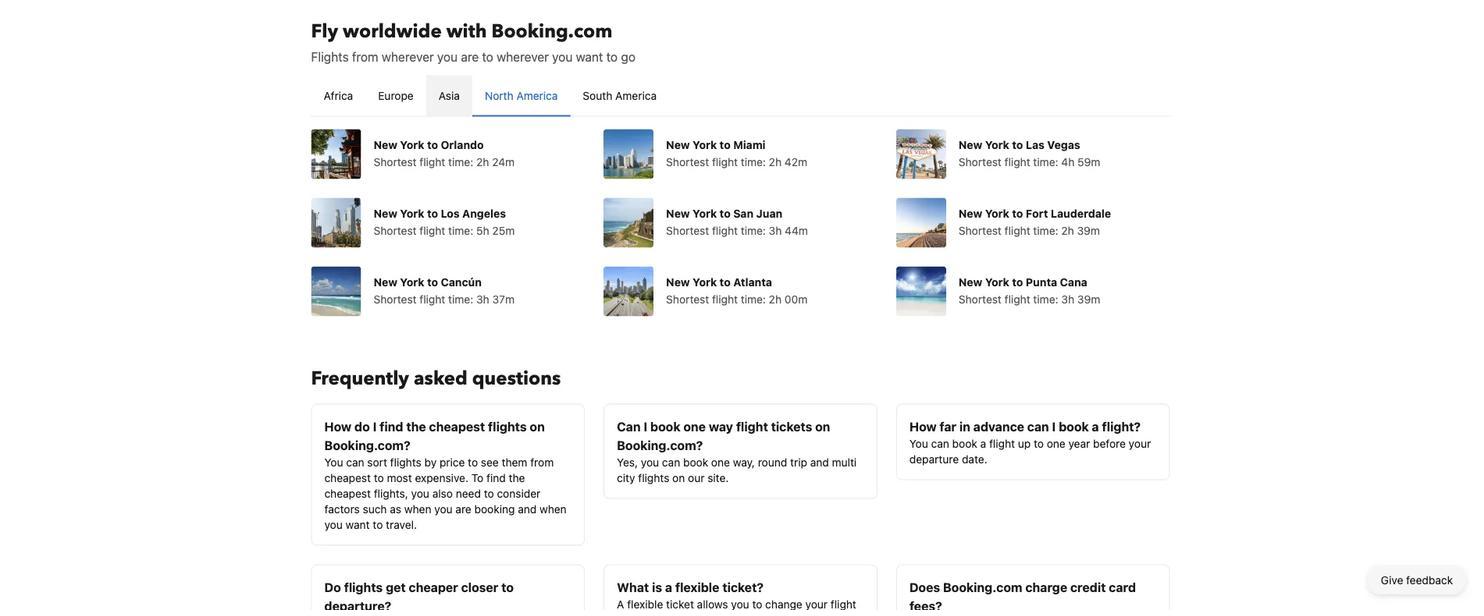 Task type: locate. For each thing, give the bounding box(es) containing it.
one left the way
[[683, 419, 706, 434]]

37m
[[492, 293, 515, 306]]

to left fort
[[1012, 207, 1023, 220]]

a up date.
[[980, 437, 986, 450]]

new york to atlanta image
[[604, 267, 654, 317]]

1 i from the left
[[373, 419, 377, 434]]

new inside new york to las vegas shortest flight time: 4h 59m
[[959, 138, 982, 151]]

0 horizontal spatial booking.com?
[[324, 438, 410, 453]]

time: inside new york to san juan shortest flight time: 3h 44m
[[741, 224, 766, 237]]

0 horizontal spatial you
[[324, 456, 343, 469]]

1 horizontal spatial booking.com?
[[617, 438, 703, 453]]

booking.com inside does booking.com charge credit card fees?
[[943, 580, 1022, 595]]

1 horizontal spatial find
[[486, 472, 506, 484]]

what is a flexible ticket?
[[617, 580, 764, 595]]

to inside new york to punta cana shortest flight time: 3h 39m
[[1012, 276, 1023, 288]]

shortest right 'new york to fort lauderdale' image
[[959, 224, 1002, 237]]

3h inside new york to punta cana shortest flight time: 3h 39m
[[1061, 293, 1074, 306]]

does booking.com charge credit card fees?
[[909, 580, 1136, 611]]

2 wherever from the left
[[497, 49, 549, 64]]

1 vertical spatial want
[[346, 518, 370, 531]]

flight inside how far in advance can i book a flight? you can book a flight up to one year before your departure date.
[[989, 437, 1015, 450]]

2 booking.com? from the left
[[617, 438, 703, 453]]

york inside new york to punta cana shortest flight time: 3h 39m
[[985, 276, 1009, 288]]

new york to orlando shortest flight time: 2h 24m
[[374, 138, 515, 168]]

yes,
[[617, 456, 638, 469]]

york inside new york to orlando shortest flight time: 2h 24m
[[400, 138, 424, 151]]

one
[[683, 419, 706, 434], [1047, 437, 1065, 450], [711, 456, 730, 469]]

to up booking
[[484, 487, 494, 500]]

1 vertical spatial you
[[324, 456, 343, 469]]

1 horizontal spatial i
[[644, 419, 647, 434]]

2 horizontal spatial i
[[1052, 419, 1056, 434]]

2h left "42m"
[[769, 155, 782, 168]]

new inside new york to san juan shortest flight time: 3h 44m
[[666, 207, 690, 220]]

1 horizontal spatial and
[[810, 456, 829, 469]]

time: down los
[[448, 224, 473, 237]]

booking.com? for book
[[617, 438, 703, 453]]

to inside new york to san juan shortest flight time: 3h 44m
[[720, 207, 731, 220]]

book up our
[[683, 456, 708, 469]]

as
[[390, 503, 401, 516]]

how inside how do i find the cheapest flights on booking.com? you can sort flights by price to see them from cheapest to most expensive. to find the cheapest flights, you also need to consider factors such as when you are booking and when you want to travel.
[[324, 419, 352, 434]]

york for punta
[[985, 276, 1009, 288]]

new right new york to atlanta image
[[666, 276, 690, 288]]

such
[[363, 503, 387, 516]]

0 horizontal spatial 3h
[[476, 293, 489, 306]]

2h down lauderdale on the top right of the page
[[1061, 224, 1074, 237]]

and right trip
[[810, 456, 829, 469]]

york for san
[[693, 207, 717, 220]]

you left sort
[[324, 456, 343, 469]]

1 america from the left
[[516, 89, 558, 102]]

america right south
[[615, 89, 657, 102]]

0 vertical spatial 39m
[[1077, 224, 1100, 237]]

to up to
[[468, 456, 478, 469]]

time: down the san
[[741, 224, 766, 237]]

are down "with"
[[461, 49, 479, 64]]

1 how from the left
[[324, 419, 352, 434]]

one inside how far in advance can i book a flight? you can book a flight up to one year before your departure date.
[[1047, 437, 1065, 450]]

booking.com up north america
[[491, 19, 612, 45]]

flights right city
[[638, 472, 669, 484]]

1 horizontal spatial how
[[909, 419, 937, 434]]

flights
[[311, 49, 349, 64]]

on right tickets
[[815, 419, 830, 434]]

2 vertical spatial one
[[711, 456, 730, 469]]

san
[[733, 207, 754, 220]]

on inside how do i find the cheapest flights on booking.com? you can sort flights by price to see them from cheapest to most expensive. to find the cheapest flights, you also need to consider factors such as when you are booking and when you want to travel.
[[530, 419, 545, 434]]

before
[[1093, 437, 1126, 450]]

america right north
[[516, 89, 558, 102]]

3h down juan
[[769, 224, 782, 237]]

you for how do i find the cheapest flights on booking.com?
[[324, 456, 343, 469]]

how left far at the right
[[909, 419, 937, 434]]

to inside new york to fort lauderdale shortest flight time: 2h 39m
[[1012, 207, 1023, 220]]

america inside north america button
[[516, 89, 558, 102]]

time: inside new york to las vegas shortest flight time: 4h 59m
[[1033, 155, 1058, 168]]

1 vertical spatial 39m
[[1077, 293, 1100, 306]]

new right 'new york to fort lauderdale' image
[[959, 207, 982, 220]]

you for how far in advance can i book a flight?
[[909, 437, 928, 450]]

0 horizontal spatial on
[[530, 419, 545, 434]]

flight down the san
[[712, 224, 738, 237]]

0 horizontal spatial want
[[346, 518, 370, 531]]

cana
[[1060, 276, 1087, 288]]

flight down atlanta
[[712, 293, 738, 306]]

0 horizontal spatial i
[[373, 419, 377, 434]]

you inside how do i find the cheapest flights on booking.com? you can sort flights by price to see them from cheapest to most expensive. to find the cheapest flights, you also need to consider factors such as when you are booking and when you want to travel.
[[324, 456, 343, 469]]

when down consider
[[540, 503, 567, 516]]

1 vertical spatial a
[[980, 437, 986, 450]]

york left the san
[[693, 207, 717, 220]]

1 vertical spatial booking.com
[[943, 580, 1022, 595]]

cheapest
[[429, 419, 485, 434], [324, 472, 371, 484], [324, 487, 371, 500]]

shortest right the new york to san juan image
[[666, 224, 709, 237]]

york left punta at the top right of the page
[[985, 276, 1009, 288]]

new york to punta cana image
[[896, 267, 946, 317]]

with
[[446, 19, 487, 45]]

most
[[387, 472, 412, 484]]

a up "before"
[[1092, 419, 1099, 434]]

2 how from the left
[[909, 419, 937, 434]]

new right new york to las vegas image
[[959, 138, 982, 151]]

time: inside new york to los angeles shortest flight time: 5h 25m
[[448, 224, 473, 237]]

3h inside new york to san juan shortest flight time: 3h 44m
[[769, 224, 782, 237]]

up
[[1018, 437, 1031, 450]]

way,
[[733, 456, 755, 469]]

york inside new york to fort lauderdale shortest flight time: 2h 39m
[[985, 207, 1009, 220]]

i inside can i book one way flight tickets on booking.com? yes, you can book one way, round trip and multi city flights on our site.
[[644, 419, 647, 434]]

1 horizontal spatial when
[[540, 503, 567, 516]]

39m down cana
[[1077, 293, 1100, 306]]

also
[[432, 487, 453, 500]]

one left year
[[1047, 437, 1065, 450]]

1 vertical spatial from
[[530, 456, 554, 469]]

new for new york to los angeles shortest flight time: 5h 25m
[[374, 207, 397, 220]]

1 vertical spatial and
[[518, 503, 537, 516]]

0 vertical spatial from
[[352, 49, 378, 64]]

1 when from the left
[[404, 503, 431, 516]]

shortest inside new york to los angeles shortest flight time: 5h 25m
[[374, 224, 417, 237]]

are inside how do i find the cheapest flights on booking.com? you can sort flights by price to see them from cheapest to most expensive. to find the cheapest flights, you also need to consider factors such as when you are booking and when you want to travel.
[[455, 503, 471, 516]]

39m inside new york to fort lauderdale shortest flight time: 2h 39m
[[1077, 224, 1100, 237]]

york for cancún
[[400, 276, 424, 288]]

york for orlando
[[400, 138, 424, 151]]

new york to las vegas shortest flight time: 4h 59m
[[959, 138, 1100, 168]]

booking.com? inside how do i find the cheapest flights on booking.com? you can sort flights by price to see them from cheapest to most expensive. to find the cheapest flights, you also need to consider factors such as when you are booking and when you want to travel.
[[324, 438, 410, 453]]

flights up 'departure?' on the bottom
[[344, 580, 383, 595]]

are down need
[[455, 503, 471, 516]]

i right do
[[373, 419, 377, 434]]

flight inside new york to san juan shortest flight time: 3h 44m
[[712, 224, 738, 237]]

1 vertical spatial find
[[486, 472, 506, 484]]

one up site. in the bottom left of the page
[[711, 456, 730, 469]]

3h down cana
[[1061, 293, 1074, 306]]

by
[[424, 456, 437, 469]]

25m
[[492, 224, 515, 237]]

new right new york to los angeles image
[[374, 207, 397, 220]]

time: down the las
[[1033, 155, 1058, 168]]

south
[[583, 89, 612, 102]]

2 america from the left
[[615, 89, 657, 102]]

want
[[576, 49, 603, 64], [346, 518, 370, 531]]

our
[[688, 472, 705, 484]]

shortest inside new york to cancún shortest flight time: 3h 37m
[[374, 293, 417, 306]]

flight inside new york to los angeles shortest flight time: 5h 25m
[[419, 224, 445, 237]]

wherever
[[382, 49, 434, 64], [497, 49, 549, 64]]

york left the las
[[985, 138, 1009, 151]]

find down the see
[[486, 472, 506, 484]]

1 horizontal spatial you
[[909, 437, 928, 450]]

america inside south america button
[[615, 89, 657, 102]]

shortest right new york to miami image
[[666, 155, 709, 168]]

york inside new york to las vegas shortest flight time: 4h 59m
[[985, 138, 1009, 151]]

to inside new york to orlando shortest flight time: 2h 24m
[[427, 138, 438, 151]]

york left miami
[[693, 138, 717, 151]]

new york to fort lauderdale image
[[896, 198, 946, 248]]

2 horizontal spatial a
[[1092, 419, 1099, 434]]

how inside how far in advance can i book a flight? you can book a flight up to one year before your departure date.
[[909, 419, 937, 434]]

0 horizontal spatial the
[[406, 419, 426, 434]]

new right new york to cancún image
[[374, 276, 397, 288]]

new inside new york to orlando shortest flight time: 2h 24m
[[374, 138, 397, 151]]

credit
[[1070, 580, 1106, 595]]

booking.com right does
[[943, 580, 1022, 595]]

0 vertical spatial find
[[380, 419, 403, 434]]

need
[[456, 487, 481, 500]]

new for new york to punta cana shortest flight time: 3h 39m
[[959, 276, 982, 288]]

york left cancún
[[400, 276, 424, 288]]

flight
[[419, 155, 445, 168], [712, 155, 738, 168], [1005, 155, 1030, 168], [419, 224, 445, 237], [712, 224, 738, 237], [1005, 224, 1030, 237], [419, 293, 445, 306], [712, 293, 738, 306], [1005, 293, 1030, 306], [736, 419, 768, 434], [989, 437, 1015, 450]]

are
[[461, 49, 479, 64], [455, 503, 471, 516]]

1 horizontal spatial america
[[615, 89, 657, 102]]

to left the san
[[720, 207, 731, 220]]

shortest right new york to orlando image on the left
[[374, 155, 417, 168]]

39m down lauderdale on the top right of the page
[[1077, 224, 1100, 237]]

york for atlanta
[[693, 276, 717, 288]]

want down factors
[[346, 518, 370, 531]]

to
[[471, 472, 484, 484]]

flight down los
[[419, 224, 445, 237]]

new right new york to punta cana image
[[959, 276, 982, 288]]

site.
[[708, 472, 729, 484]]

new for new york to fort lauderdale shortest flight time: 2h 39m
[[959, 207, 982, 220]]

time: inside new york to punta cana shortest flight time: 3h 39m
[[1033, 293, 1058, 306]]

5h
[[476, 224, 489, 237]]

2h for 00m
[[769, 293, 782, 306]]

i
[[373, 419, 377, 434], [644, 419, 647, 434], [1052, 419, 1056, 434]]

1 horizontal spatial booking.com
[[943, 580, 1022, 595]]

to right closer
[[501, 580, 514, 595]]

new inside new york to atlanta shortest flight time: 2h 00m
[[666, 276, 690, 288]]

3h inside new york to cancún shortest flight time: 3h 37m
[[476, 293, 489, 306]]

when
[[404, 503, 431, 516], [540, 503, 567, 516]]

sort
[[367, 456, 387, 469]]

1 horizontal spatial want
[[576, 49, 603, 64]]

flight down cancún
[[419, 293, 445, 306]]

america
[[516, 89, 558, 102], [615, 89, 657, 102]]

card
[[1109, 580, 1136, 595]]

flights inside can i book one way flight tickets on booking.com? yes, you can book one way, round trip and multi city flights on our site.
[[638, 472, 669, 484]]

new inside new york to punta cana shortest flight time: 3h 39m
[[959, 276, 982, 288]]

how
[[324, 419, 352, 434], [909, 419, 937, 434]]

trip
[[790, 456, 807, 469]]

i right the can
[[644, 419, 647, 434]]

can left sort
[[346, 456, 364, 469]]

time: down atlanta
[[741, 293, 766, 306]]

book down in
[[952, 437, 977, 450]]

flight inside new york to orlando shortest flight time: 2h 24m
[[419, 155, 445, 168]]

new inside new york to fort lauderdale shortest flight time: 2h 39m
[[959, 207, 982, 220]]

0 horizontal spatial wherever
[[382, 49, 434, 64]]

fees?
[[909, 599, 942, 611]]

0 vertical spatial a
[[1092, 419, 1099, 434]]

0 vertical spatial you
[[909, 437, 928, 450]]

york for los
[[400, 207, 424, 220]]

new york to san juan image
[[604, 198, 654, 248]]

2h inside new york to miami shortest flight time: 2h 42m
[[769, 155, 782, 168]]

1 horizontal spatial 3h
[[769, 224, 782, 237]]

want inside fly worldwide with booking.com flights from wherever you are to wherever you want to go
[[576, 49, 603, 64]]

york left los
[[400, 207, 424, 220]]

find
[[380, 419, 403, 434], [486, 472, 506, 484]]

4h
[[1061, 155, 1075, 168]]

i inside how do i find the cheapest flights on booking.com? you can sort flights by price to see them from cheapest to most expensive. to find the cheapest flights, you also need to consider factors such as when you are booking and when you want to travel.
[[373, 419, 377, 434]]

0 vertical spatial and
[[810, 456, 829, 469]]

york inside new york to los angeles shortest flight time: 5h 25m
[[400, 207, 424, 220]]

new inside new york to miami shortest flight time: 2h 42m
[[666, 138, 690, 151]]

you inside how far in advance can i book a flight? you can book a flight up to one year before your departure date.
[[909, 437, 928, 450]]

you
[[437, 49, 458, 64], [552, 49, 573, 64], [641, 456, 659, 469], [411, 487, 429, 500], [434, 503, 453, 516], [324, 518, 343, 531]]

1 39m from the top
[[1077, 224, 1100, 237]]

new york to cancún image
[[311, 267, 361, 317]]

new
[[374, 138, 397, 151], [666, 138, 690, 151], [959, 138, 982, 151], [374, 207, 397, 220], [666, 207, 690, 220], [959, 207, 982, 220], [374, 276, 397, 288], [666, 276, 690, 288], [959, 276, 982, 288]]

from right flights
[[352, 49, 378, 64]]

2h for 24m
[[476, 155, 489, 168]]

0 horizontal spatial from
[[352, 49, 378, 64]]

to left orlando
[[427, 138, 438, 151]]

new inside new york to cancún shortest flight time: 3h 37m
[[374, 276, 397, 288]]

wherever down worldwide
[[382, 49, 434, 64]]

flight down fort
[[1005, 224, 1030, 237]]

to left miami
[[720, 138, 731, 151]]

0 horizontal spatial america
[[516, 89, 558, 102]]

how for how far in advance can i book a flight?
[[909, 419, 937, 434]]

way
[[709, 419, 733, 434]]

2h inside new york to orlando shortest flight time: 2h 24m
[[476, 155, 489, 168]]

book
[[650, 419, 680, 434], [1059, 419, 1089, 434], [952, 437, 977, 450], [683, 456, 708, 469]]

1 vertical spatial one
[[1047, 437, 1065, 450]]

how left do
[[324, 419, 352, 434]]

york left orlando
[[400, 138, 424, 151]]

tab list
[[311, 75, 1170, 118]]

departure?
[[324, 599, 391, 611]]

time: inside new york to miami shortest flight time: 2h 42m
[[741, 155, 766, 168]]

from inside how do i find the cheapest flights on booking.com? you can sort flights by price to see them from cheapest to most expensive. to find the cheapest flights, you also need to consider factors such as when you are booking and when you want to travel.
[[530, 456, 554, 469]]

new inside new york to los angeles shortest flight time: 5h 25m
[[374, 207, 397, 220]]

on down questions
[[530, 419, 545, 434]]

i right advance
[[1052, 419, 1056, 434]]

flights inside do flights get cheaper closer to departure?
[[344, 580, 383, 595]]

and
[[810, 456, 829, 469], [518, 503, 537, 516]]

0 horizontal spatial and
[[518, 503, 537, 516]]

wherever up north america
[[497, 49, 549, 64]]

what
[[617, 580, 649, 595]]

time: down miami
[[741, 155, 766, 168]]

flights
[[488, 419, 527, 434], [390, 456, 421, 469], [638, 472, 669, 484], [344, 580, 383, 595]]

39m inside new york to punta cana shortest flight time: 3h 39m
[[1077, 293, 1100, 306]]

2 horizontal spatial one
[[1047, 437, 1065, 450]]

new york to cancún shortest flight time: 3h 37m
[[374, 276, 515, 306]]

0 vertical spatial one
[[683, 419, 706, 434]]

1 horizontal spatial the
[[509, 472, 525, 484]]

york left atlanta
[[693, 276, 717, 288]]

shortest inside new york to orlando shortest flight time: 2h 24m
[[374, 155, 417, 168]]

you right yes,
[[641, 456, 659, 469]]

to left los
[[427, 207, 438, 220]]

to inside new york to miami shortest flight time: 2h 42m
[[720, 138, 731, 151]]

york inside new york to san juan shortest flight time: 3h 44m
[[693, 207, 717, 220]]

york inside new york to atlanta shortest flight time: 2h 00m
[[693, 276, 717, 288]]

york inside new york to cancún shortest flight time: 3h 37m
[[400, 276, 424, 288]]

go
[[621, 49, 635, 64]]

2 horizontal spatial on
[[815, 419, 830, 434]]

3 i from the left
[[1052, 419, 1056, 434]]

time: inside new york to fort lauderdale shortest flight time: 2h 39m
[[1033, 224, 1058, 237]]

travel.
[[386, 518, 417, 531]]

1 horizontal spatial wherever
[[497, 49, 549, 64]]

0 horizontal spatial how
[[324, 419, 352, 434]]

can
[[617, 419, 641, 434]]

1 vertical spatial are
[[455, 503, 471, 516]]

2 39m from the top
[[1077, 293, 1100, 306]]

cancún
[[441, 276, 482, 288]]

new down europe button
[[374, 138, 397, 151]]

time: down punta at the top right of the page
[[1033, 293, 1058, 306]]

new right new york to miami image
[[666, 138, 690, 151]]

1 vertical spatial the
[[509, 472, 525, 484]]

3h for new york to san juan
[[769, 224, 782, 237]]

new york to miami shortest flight time: 2h 42m
[[666, 138, 807, 168]]

find right do
[[380, 419, 403, 434]]

how far in advance can i book a flight? you can book a flight up to one year before your departure date.
[[909, 419, 1151, 466]]

1 booking.com? from the left
[[324, 438, 410, 453]]

booking.com? down do
[[324, 438, 410, 453]]

1 wherever from the left
[[382, 49, 434, 64]]

america for south america
[[615, 89, 657, 102]]

1 horizontal spatial from
[[530, 456, 554, 469]]

on left our
[[672, 472, 685, 484]]

fly worldwide with booking.com flights from wherever you are to wherever you want to go
[[311, 19, 635, 64]]

39m for shortest flight time: 2h 39m
[[1077, 224, 1100, 237]]

and inside can i book one way flight tickets on booking.com? yes, you can book one way, round trip and multi city flights on our site.
[[810, 456, 829, 469]]

0 horizontal spatial when
[[404, 503, 431, 516]]

flight down miami
[[712, 155, 738, 168]]

shortest inside new york to miami shortest flight time: 2h 42m
[[666, 155, 709, 168]]

0 vertical spatial want
[[576, 49, 603, 64]]

shortest
[[374, 155, 417, 168], [666, 155, 709, 168], [959, 155, 1002, 168], [374, 224, 417, 237], [666, 224, 709, 237], [959, 224, 1002, 237], [374, 293, 417, 306], [666, 293, 709, 306], [959, 293, 1002, 306]]

0 vertical spatial are
[[461, 49, 479, 64]]

south america
[[583, 89, 657, 102]]

flight down the las
[[1005, 155, 1030, 168]]

3h left 37m
[[476, 293, 489, 306]]

2h inside new york to atlanta shortest flight time: 2h 00m
[[769, 293, 782, 306]]

39m
[[1077, 224, 1100, 237], [1077, 293, 1100, 306]]

0 vertical spatial booking.com
[[491, 19, 612, 45]]

2 i from the left
[[644, 419, 647, 434]]

0 horizontal spatial booking.com
[[491, 19, 612, 45]]

you up the departure
[[909, 437, 928, 450]]

booking.com? inside can i book one way flight tickets on booking.com? yes, you can book one way, round trip and multi city flights on our site.
[[617, 438, 703, 453]]

2h
[[476, 155, 489, 168], [769, 155, 782, 168], [1061, 224, 1074, 237], [769, 293, 782, 306]]

42m
[[785, 155, 807, 168]]

can right yes,
[[662, 456, 680, 469]]

new for new york to san juan shortest flight time: 3h 44m
[[666, 207, 690, 220]]

booking
[[474, 503, 515, 516]]

2 vertical spatial a
[[665, 580, 672, 595]]

shortest right new york to atlanta image
[[666, 293, 709, 306]]

0 vertical spatial the
[[406, 419, 426, 434]]

and inside how do i find the cheapest flights on booking.com? you can sort flights by price to see them from cheapest to most expensive. to find the cheapest flights, you also need to consider factors such as when you are booking and when you want to travel.
[[518, 503, 537, 516]]

the up consider
[[509, 472, 525, 484]]

new york to atlanta shortest flight time: 2h 00m
[[666, 276, 807, 306]]

york left fort
[[985, 207, 1009, 220]]

orlando
[[441, 138, 484, 151]]

can
[[1027, 419, 1049, 434], [931, 437, 949, 450], [346, 456, 364, 469], [662, 456, 680, 469]]

2 horizontal spatial 3h
[[1061, 293, 1074, 306]]

39m for shortest flight time: 3h 39m
[[1077, 293, 1100, 306]]

to left punta at the top right of the page
[[1012, 276, 1023, 288]]

to inside how far in advance can i book a flight? you can book a flight up to one year before your departure date.
[[1034, 437, 1044, 450]]

los
[[441, 207, 460, 220]]

2h left 00m
[[769, 293, 782, 306]]

date.
[[962, 453, 987, 466]]

flight down punta at the top right of the page
[[1005, 293, 1030, 306]]

are inside fly worldwide with booking.com flights from wherever you are to wherever you want to go
[[461, 49, 479, 64]]

the
[[406, 419, 426, 434], [509, 472, 525, 484]]

york inside new york to miami shortest flight time: 2h 42m
[[693, 138, 717, 151]]



Task type: vqa. For each thing, say whether or not it's contained in the screenshot.
The Story in the here you will find your first clue to solve the challenge that awaits you, which will unlock the next part of the story and give you the directions to the next stop.
no



Task type: describe. For each thing, give the bounding box(es) containing it.
north america
[[485, 89, 558, 102]]

how do i find the cheapest flights on booking.com? you can sort flights by price to see them from cheapest to most expensive. to find the cheapest flights, you also need to consider factors such as when you are booking and when you want to travel.
[[324, 419, 567, 531]]

to down sort
[[374, 472, 384, 484]]

time: inside new york to atlanta shortest flight time: 2h 00m
[[741, 293, 766, 306]]

asia button
[[426, 75, 472, 116]]

new york to punta cana shortest flight time: 3h 39m
[[959, 276, 1100, 306]]

punta
[[1026, 276, 1057, 288]]

to down "with"
[[482, 49, 493, 64]]

how for how do i find the cheapest flights on booking.com?
[[324, 419, 352, 434]]

0 horizontal spatial find
[[380, 419, 403, 434]]

from inside fly worldwide with booking.com flights from wherever you are to wherever you want to go
[[352, 49, 378, 64]]

new york to los angeles shortest flight time: 5h 25m
[[374, 207, 515, 237]]

you down also
[[434, 503, 453, 516]]

them
[[502, 456, 527, 469]]

do
[[354, 419, 370, 434]]

1 horizontal spatial on
[[672, 472, 685, 484]]

atlanta
[[733, 276, 772, 288]]

see
[[481, 456, 499, 469]]

lauderdale
[[1051, 207, 1111, 220]]

new for new york to miami shortest flight time: 2h 42m
[[666, 138, 690, 151]]

00m
[[785, 293, 807, 306]]

expensive.
[[415, 472, 468, 484]]

new for new york to orlando shortest flight time: 2h 24m
[[374, 138, 397, 151]]

charge
[[1025, 580, 1067, 595]]

2h for 42m
[[769, 155, 782, 168]]

shortest inside new york to punta cana shortest flight time: 3h 39m
[[959, 293, 1002, 306]]

new york to las vegas image
[[896, 129, 946, 179]]

in
[[959, 419, 970, 434]]

flight inside can i book one way flight tickets on booking.com? yes, you can book one way, round trip and multi city flights on our site.
[[736, 419, 768, 434]]

2h inside new york to fort lauderdale shortest flight time: 2h 39m
[[1061, 224, 1074, 237]]

fort
[[1026, 207, 1048, 220]]

york for fort
[[985, 207, 1009, 220]]

ticket?
[[722, 580, 764, 595]]

america for north america
[[516, 89, 558, 102]]

departure
[[909, 453, 959, 466]]

to down such at left
[[373, 518, 383, 531]]

angeles
[[462, 207, 506, 220]]

advance
[[973, 419, 1024, 434]]

asia
[[439, 89, 460, 102]]

las
[[1026, 138, 1045, 151]]

2 vertical spatial cheapest
[[324, 487, 371, 500]]

flights,
[[374, 487, 408, 500]]

book right the can
[[650, 419, 680, 434]]

flight inside new york to punta cana shortest flight time: 3h 39m
[[1005, 293, 1030, 306]]

vegas
[[1047, 138, 1080, 151]]

factors
[[324, 503, 360, 516]]

you inside can i book one way flight tickets on booking.com? yes, you can book one way, round trip and multi city flights on our site.
[[641, 456, 659, 469]]

give feedback
[[1381, 574, 1453, 587]]

new york to fort lauderdale shortest flight time: 2h 39m
[[959, 207, 1111, 237]]

north america button
[[472, 75, 570, 116]]

new york to miami image
[[604, 129, 654, 179]]

asked
[[414, 366, 468, 392]]

1 horizontal spatial a
[[980, 437, 986, 450]]

do
[[324, 580, 341, 595]]

new york to orlando image
[[311, 129, 361, 179]]

0 horizontal spatial one
[[683, 419, 706, 434]]

0 horizontal spatial a
[[665, 580, 672, 595]]

new york to san juan shortest flight time: 3h 44m
[[666, 207, 808, 237]]

flight?
[[1102, 419, 1141, 434]]

frequently asked questions
[[311, 366, 561, 392]]

shortest inside new york to las vegas shortest flight time: 4h 59m
[[959, 155, 1002, 168]]

feedback
[[1406, 574, 1453, 587]]

closer
[[461, 580, 498, 595]]

year
[[1068, 437, 1090, 450]]

flight inside new york to miami shortest flight time: 2h 42m
[[712, 155, 738, 168]]

flights up them
[[488, 419, 527, 434]]

time: inside new york to orlando shortest flight time: 2h 24m
[[448, 155, 473, 168]]

tickets
[[771, 419, 812, 434]]

3h for new york to punta cana
[[1061, 293, 1074, 306]]

flight inside new york to cancún shortest flight time: 3h 37m
[[419, 293, 445, 306]]

do flights get cheaper closer to departure?
[[324, 580, 514, 611]]

frequently
[[311, 366, 409, 392]]

far
[[940, 419, 956, 434]]

want inside how do i find the cheapest flights on booking.com? you can sort flights by price to see them from cheapest to most expensive. to find the cheapest flights, you also need to consider factors such as when you are booking and when you want to travel.
[[346, 518, 370, 531]]

book up year
[[1059, 419, 1089, 434]]

get
[[386, 580, 406, 595]]

multi
[[832, 456, 857, 469]]

consider
[[497, 487, 540, 500]]

juan
[[756, 207, 783, 220]]

you left also
[[411, 487, 429, 500]]

flight inside new york to atlanta shortest flight time: 2h 00m
[[712, 293, 738, 306]]

on for how do i find the cheapest flights on booking.com?
[[530, 419, 545, 434]]

shortest inside new york to fort lauderdale shortest flight time: 2h 39m
[[959, 224, 1002, 237]]

to inside new york to cancún shortest flight time: 3h 37m
[[427, 276, 438, 288]]

round
[[758, 456, 787, 469]]

miami
[[733, 138, 766, 151]]

to left go
[[606, 49, 618, 64]]

can up the departure
[[931, 437, 949, 450]]

north
[[485, 89, 514, 102]]

city
[[617, 472, 635, 484]]

new for new york to cancún shortest flight time: 3h 37m
[[374, 276, 397, 288]]

1 horizontal spatial one
[[711, 456, 730, 469]]

to inside new york to los angeles shortest flight time: 5h 25m
[[427, 207, 438, 220]]

i inside how far in advance can i book a flight? you can book a flight up to one year before your departure date.
[[1052, 419, 1056, 434]]

to inside do flights get cheaper closer to departure?
[[501, 580, 514, 595]]

can i book one way flight tickets on booking.com? yes, you can book one way, round trip and multi city flights on our site.
[[617, 419, 857, 484]]

your
[[1129, 437, 1151, 450]]

you down "with"
[[437, 49, 458, 64]]

1 vertical spatial cheapest
[[324, 472, 371, 484]]

price
[[440, 456, 465, 469]]

flight inside new york to las vegas shortest flight time: 4h 59m
[[1005, 155, 1030, 168]]

questions
[[472, 366, 561, 392]]

2 when from the left
[[540, 503, 567, 516]]

you down factors
[[324, 518, 343, 531]]

can inside how do i find the cheapest flights on booking.com? you can sort flights by price to see them from cheapest to most expensive. to find the cheapest flights, you also need to consider factors such as when you are booking and when you want to travel.
[[346, 456, 364, 469]]

59m
[[1077, 155, 1100, 168]]

africa
[[324, 89, 353, 102]]

to inside new york to las vegas shortest flight time: 4h 59m
[[1012, 138, 1023, 151]]

york for las
[[985, 138, 1009, 151]]

on for can i book one way flight tickets on booking.com?
[[815, 419, 830, 434]]

cheaper
[[409, 580, 458, 595]]

new for new york to las vegas shortest flight time: 4h 59m
[[959, 138, 982, 151]]

europe
[[378, 89, 414, 102]]

can up up
[[1027, 419, 1049, 434]]

44m
[[785, 224, 808, 237]]

york for miami
[[693, 138, 717, 151]]

tab list containing africa
[[311, 75, 1170, 118]]

new for new york to atlanta shortest flight time: 2h 00m
[[666, 276, 690, 288]]

time: inside new york to cancún shortest flight time: 3h 37m
[[448, 293, 473, 306]]

to inside new york to atlanta shortest flight time: 2h 00m
[[720, 276, 731, 288]]

europe button
[[366, 75, 426, 116]]

does
[[909, 580, 940, 595]]

booking.com inside fly worldwide with booking.com flights from wherever you are to wherever you want to go
[[491, 19, 612, 45]]

0 vertical spatial cheapest
[[429, 419, 485, 434]]

can inside can i book one way flight tickets on booking.com? yes, you can book one way, round trip and multi city flights on our site.
[[662, 456, 680, 469]]

flight inside new york to fort lauderdale shortest flight time: 2h 39m
[[1005, 224, 1030, 237]]

give feedback button
[[1368, 567, 1465, 595]]

you up north america
[[552, 49, 573, 64]]

africa button
[[311, 75, 366, 116]]

south america button
[[570, 75, 669, 116]]

flights up most
[[390, 456, 421, 469]]

worldwide
[[343, 19, 442, 45]]

shortest inside new york to atlanta shortest flight time: 2h 00m
[[666, 293, 709, 306]]

shortest inside new york to san juan shortest flight time: 3h 44m
[[666, 224, 709, 237]]

new york to los angeles image
[[311, 198, 361, 248]]

booking.com? for i
[[324, 438, 410, 453]]



